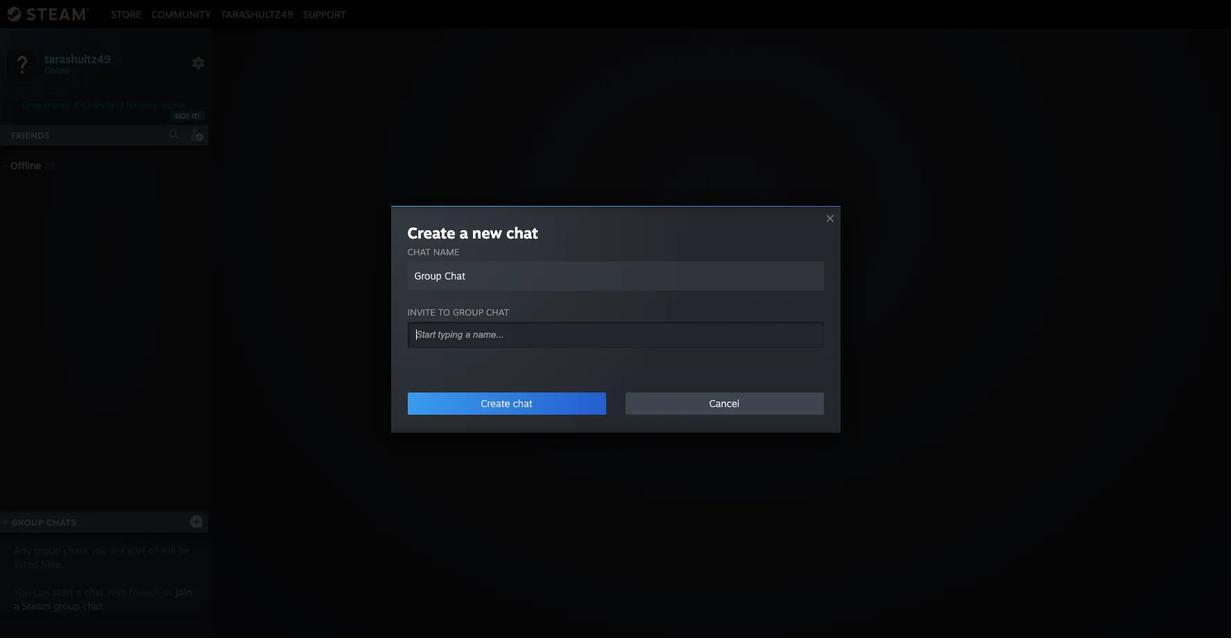 Task type: locate. For each thing, give the bounding box(es) containing it.
part
[[127, 545, 146, 556]]

a
[[460, 223, 468, 242], [655, 341, 661, 355], [76, 586, 81, 598], [14, 600, 19, 612]]

group up "any"
[[11, 517, 44, 528]]

community
[[151, 8, 211, 20]]

Start typing a name... text field
[[415, 329, 806, 340]]

friends down drag
[[11, 130, 50, 141]]

1 vertical spatial to
[[776, 341, 786, 355]]

create a group chat image
[[189, 515, 203, 528]]

1 vertical spatial friends
[[11, 130, 50, 141]]

new
[[472, 223, 502, 242]]

click a friend or group chat to start!
[[627, 341, 817, 355]]

steam
[[22, 600, 51, 612]]

you can start a chat with friends or
[[14, 586, 175, 598]]

for
[[126, 100, 137, 110]]

0 horizontal spatial chat
[[408, 246, 431, 257]]

chat name
[[408, 246, 460, 257]]

group
[[453, 306, 484, 317], [34, 545, 61, 556], [53, 600, 80, 612]]

group inside the any group chats you are part of will be listed here.
[[34, 545, 61, 556]]

to right 'invite'
[[438, 306, 450, 317]]

offline
[[10, 160, 41, 171]]

any group chats you are part of will be listed here.
[[14, 545, 190, 570]]

tarashultz49 link
[[216, 8, 298, 20]]

1 horizontal spatial chat
[[748, 341, 773, 355]]

name
[[433, 246, 460, 257]]

chat inside "button"
[[513, 397, 533, 409]]

a right click
[[655, 341, 661, 355]]

1 vertical spatial or
[[163, 586, 173, 598]]

chat left start!
[[748, 341, 773, 355]]

invite
[[408, 306, 436, 317]]

here
[[107, 100, 124, 110]]

group down the start
[[53, 600, 80, 612]]

chat
[[507, 223, 538, 242], [486, 306, 509, 317], [513, 397, 533, 409], [84, 586, 104, 598]]

0 vertical spatial group
[[714, 341, 745, 355]]

tarashultz49
[[221, 8, 293, 20], [44, 52, 111, 66]]

0 horizontal spatial create
[[408, 223, 456, 242]]

1 vertical spatial group
[[34, 545, 61, 556]]

to
[[438, 306, 450, 317], [776, 341, 786, 355]]

or left the join
[[163, 586, 173, 598]]

or right friend
[[700, 341, 711, 355]]

store
[[111, 8, 142, 20]]

None text field
[[408, 261, 824, 290]]

start
[[52, 586, 73, 598]]

with
[[107, 586, 126, 598]]

add a friend image
[[189, 127, 204, 142]]

chat
[[408, 246, 431, 257], [748, 341, 773, 355]]

1 vertical spatial group
[[11, 517, 44, 528]]

friends
[[43, 100, 71, 110], [11, 130, 50, 141]]

group right friend
[[714, 341, 745, 355]]

can
[[33, 586, 50, 598]]

to left start!
[[776, 341, 786, 355]]

any
[[14, 545, 32, 556]]

1 vertical spatial chats
[[46, 517, 77, 528]]

0 vertical spatial chats
[[82, 100, 104, 110]]

create inside "button"
[[481, 397, 510, 409]]

1 horizontal spatial or
[[700, 341, 711, 355]]

a right the start
[[76, 586, 81, 598]]

friends left & at the top left
[[43, 100, 71, 110]]

community link
[[146, 8, 216, 20]]

0 horizontal spatial to
[[438, 306, 450, 317]]

1 horizontal spatial tarashultz49
[[221, 8, 293, 20]]

1 vertical spatial create
[[481, 397, 510, 409]]

2 vertical spatial group
[[53, 600, 80, 612]]

create
[[408, 223, 456, 242], [481, 397, 510, 409]]

tarashultz49 up & at the top left
[[44, 52, 111, 66]]

0 horizontal spatial chats
[[46, 517, 77, 528]]

friends
[[129, 586, 160, 598]]

1 vertical spatial chat
[[748, 341, 773, 355]]

cancel button
[[626, 392, 824, 415]]

chats up "chats"
[[46, 517, 77, 528]]

group right 'invite'
[[453, 306, 484, 317]]

0 horizontal spatial group
[[11, 517, 44, 528]]

collapse chats list image
[[0, 520, 16, 525]]

a left new
[[460, 223, 468, 242]]

0 horizontal spatial tarashultz49
[[44, 52, 111, 66]]

group
[[714, 341, 745, 355], [11, 517, 44, 528]]

1 vertical spatial tarashultz49
[[44, 52, 111, 66]]

a inside join a steam group chat.
[[14, 600, 19, 612]]

chats right & at the top left
[[82, 100, 104, 110]]

chats
[[82, 100, 104, 110], [46, 517, 77, 528]]

&
[[74, 100, 80, 110]]

tarashultz49 left support link
[[221, 8, 293, 20]]

you
[[91, 545, 108, 556]]

listed
[[14, 559, 38, 570]]

chat left name at the top of the page
[[408, 246, 431, 257]]

create for create a new chat
[[408, 223, 456, 242]]

join
[[175, 586, 192, 598]]

you
[[14, 586, 31, 598]]

start!
[[790, 341, 817, 355]]

create a new chat
[[408, 223, 538, 242]]

a for new
[[460, 223, 468, 242]]

0 vertical spatial create
[[408, 223, 456, 242]]

or
[[700, 341, 711, 355], [163, 586, 173, 598]]

1 horizontal spatial create
[[481, 397, 510, 409]]

create chat
[[481, 397, 533, 409]]

0 vertical spatial or
[[700, 341, 711, 355]]

a down 'you'
[[14, 600, 19, 612]]

group up here.
[[34, 545, 61, 556]]

drag
[[23, 100, 41, 110]]



Task type: vqa. For each thing, say whether or not it's contained in the screenshot.
bottom tarashultz49
yes



Task type: describe. For each thing, give the bounding box(es) containing it.
create chat button
[[408, 392, 606, 415]]

cancel
[[710, 397, 740, 409]]

search my friends list image
[[168, 128, 180, 141]]

be
[[178, 545, 190, 556]]

join a steam group chat.
[[14, 586, 192, 612]]

drag friends & chats here for easy access
[[23, 100, 186, 110]]

create for create chat
[[481, 397, 510, 409]]

chats
[[64, 545, 88, 556]]

group chats
[[11, 517, 77, 528]]

0 vertical spatial friends
[[43, 100, 71, 110]]

click
[[627, 341, 652, 355]]

here.
[[41, 559, 64, 570]]

of
[[149, 545, 158, 556]]

1 horizontal spatial chats
[[82, 100, 104, 110]]

0 vertical spatial group
[[453, 306, 484, 317]]

1 horizontal spatial group
[[714, 341, 745, 355]]

join a steam group chat. link
[[14, 586, 192, 612]]

friend
[[664, 341, 697, 355]]

group inside join a steam group chat.
[[53, 600, 80, 612]]

store link
[[106, 8, 146, 20]]

a for steam
[[14, 600, 19, 612]]

support link
[[298, 8, 351, 20]]

chat.
[[83, 600, 105, 612]]

0 horizontal spatial or
[[163, 586, 173, 598]]

are
[[110, 545, 125, 556]]

access
[[160, 100, 186, 110]]

easy
[[140, 100, 158, 110]]

0 vertical spatial chat
[[408, 246, 431, 257]]

a for friend
[[655, 341, 661, 355]]

support
[[303, 8, 346, 20]]

0 vertical spatial to
[[438, 306, 450, 317]]

manage friends list settings image
[[192, 56, 205, 70]]

1 horizontal spatial to
[[776, 341, 786, 355]]

invite to group chat
[[408, 306, 509, 317]]

0 vertical spatial tarashultz49
[[221, 8, 293, 20]]

will
[[161, 545, 176, 556]]



